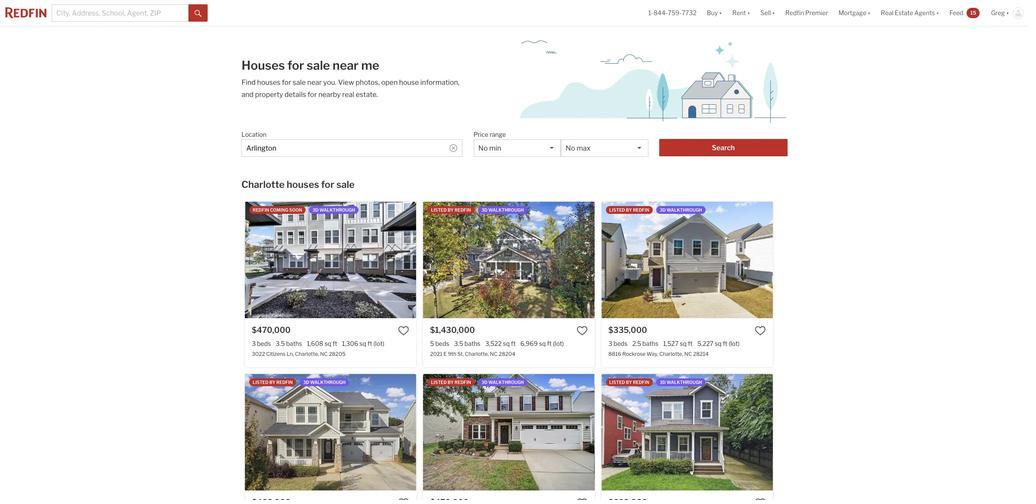 Task type: describe. For each thing, give the bounding box(es) containing it.
3 for $470,000
[[252, 340, 256, 348]]

search
[[712, 144, 735, 152]]

28214
[[693, 351, 709, 358]]

2021
[[430, 351, 443, 358]]

real
[[881, 9, 894, 17]]

28204
[[499, 351, 516, 358]]

estate.
[[356, 91, 378, 99]]

sell
[[761, 9, 771, 17]]

agents
[[915, 9, 935, 17]]

1 horizontal spatial city, address, school, agent, zip search field
[[242, 140, 463, 157]]

$335,000
[[609, 326, 647, 335]]

me
[[361, 58, 379, 73]]

1,527
[[663, 340, 679, 348]]

5
[[430, 340, 434, 348]]

1 photo of 3515 ettrick pl, charlotte, nc 28278 image from the left
[[423, 375, 595, 491]]

5,227
[[698, 340, 714, 348]]

mortgage ▾ button
[[839, 0, 871, 26]]

ln,
[[287, 351, 294, 358]]

buy ▾
[[707, 9, 722, 17]]

mortgage ▾ button
[[834, 0, 876, 26]]

greg
[[991, 9, 1005, 17]]

favorite button checkbox for 1st photo of 2021 e 9th st, charlotte, nc 28204 from the right
[[577, 326, 588, 337]]

15
[[971, 9, 977, 16]]

charlotte houses for sale
[[242, 179, 355, 190]]

view photos, open house information, and property details for nearby real estate.
[[242, 78, 460, 99]]

location
[[242, 131, 267, 138]]

beds for $1,430,000
[[436, 340, 449, 348]]

1,306 sq ft (lot)
[[342, 340, 384, 348]]

estate
[[895, 9, 913, 17]]

property
[[255, 91, 283, 99]]

max
[[577, 144, 591, 153]]

1 photo of 2021 e 9th st, charlotte, nc 28204 image from the left
[[423, 202, 595, 319]]

ft for 5,227 sq ft (lot)
[[723, 340, 728, 348]]

premier
[[806, 9, 828, 17]]

buy ▾ button
[[702, 0, 727, 26]]

e
[[444, 351, 447, 358]]

sq for 1,608
[[325, 340, 331, 348]]

nc for $470,000
[[320, 351, 328, 358]]

3 beds for $470,000
[[252, 340, 271, 348]]

greg ▾
[[991, 9, 1009, 17]]

redfin for 1st photo of 8816 rockrose way, charlotte, nc 28214
[[633, 208, 650, 213]]

photos,
[[356, 78, 380, 87]]

no for no max
[[566, 144, 575, 153]]

beds for $335,000
[[614, 340, 628, 348]]

ft for 1,608 sq ft
[[333, 340, 337, 348]]

no max
[[566, 144, 591, 153]]

sell ▾ button
[[761, 0, 775, 26]]

listed for 1st photo of 8816 rockrose way, charlotte, nc 28214
[[609, 208, 625, 213]]

coming
[[270, 208, 288, 213]]

rent
[[733, 9, 746, 17]]

open
[[381, 78, 398, 87]]

walkthrough for second photo of 4316 hubbard rd, charlotte, nc 28269 from the right
[[310, 380, 346, 385]]

3.5 baths for $470,000
[[276, 340, 302, 348]]

8816 rockrose way, charlotte, nc 28214
[[609, 351, 709, 358]]

house
[[399, 78, 419, 87]]

28205
[[329, 351, 346, 358]]

redfin for 2nd photo of 3515 ettrick pl, charlotte, nc 28278 from right
[[455, 380, 471, 385]]

3022
[[252, 351, 265, 358]]

listed for 2nd photo of 933 sweetbriar st, charlotte, nc 28205 from the right
[[609, 380, 625, 385]]

listed for second photo of 4316 hubbard rd, charlotte, nc 28269 from the right
[[253, 380, 269, 385]]

1,306
[[342, 340, 358, 348]]

844-
[[654, 9, 668, 17]]

buy ▾ button
[[707, 0, 722, 26]]

2 photo of 3022 citizens ln, charlotte, nc 28205 image from the left
[[416, 202, 588, 319]]

0 horizontal spatial city, address, school, agent, zip search field
[[52, 4, 189, 22]]

3.5 baths for $1,430,000
[[454, 340, 481, 348]]

view
[[338, 78, 354, 87]]

3,522
[[485, 340, 502, 348]]

no for no min
[[479, 144, 488, 153]]

range
[[490, 131, 506, 138]]

1,608 sq ft
[[307, 340, 337, 348]]

sq for 6,969
[[539, 340, 546, 348]]

baths for $470,000
[[286, 340, 302, 348]]

redfin for 1st photo of 2021 e 9th st, charlotte, nc 28204 from left
[[455, 208, 471, 213]]

find houses for sale near you.
[[242, 78, 338, 87]]

houses for find
[[257, 78, 281, 87]]

rockrose
[[623, 351, 646, 358]]

real estate agents ▾
[[881, 9, 939, 17]]

$470,000
[[252, 326, 291, 335]]

citizens
[[266, 351, 286, 358]]

3 for $335,000
[[609, 340, 612, 348]]

2021 e 9th st, charlotte, nc 28204
[[430, 351, 516, 358]]

rent ▾ button
[[733, 0, 750, 26]]

1 vertical spatial favorite button checkbox
[[398, 498, 409, 501]]

759-
[[668, 9, 682, 17]]

favorite button image for second photo of 933 sweetbriar st, charlotte, nc 28205
[[755, 498, 766, 501]]

listed for 2nd photo of 3515 ettrick pl, charlotte, nc 28278 from right
[[431, 380, 447, 385]]

0 vertical spatial favorite button checkbox
[[755, 326, 766, 337]]

redfin
[[786, 9, 804, 17]]

1 horizontal spatial sale
[[307, 58, 330, 73]]

3,522 sq ft
[[485, 340, 516, 348]]

nearby
[[318, 91, 341, 99]]



Task type: locate. For each thing, give the bounding box(es) containing it.
4 sq from the left
[[539, 340, 546, 348]]

3 up 8816
[[609, 340, 612, 348]]

1 photo of 8816 rockrose way, charlotte, nc 28214 image from the left
[[602, 202, 773, 319]]

1 vertical spatial near
[[307, 78, 322, 87]]

2 horizontal spatial sale
[[336, 179, 355, 190]]

▾ right "buy"
[[719, 9, 722, 17]]

sq right 6,969
[[539, 340, 546, 348]]

houses
[[257, 78, 281, 87], [287, 179, 319, 190]]

ft for 1,306 sq ft (lot)
[[368, 340, 372, 348]]

favorite button checkbox for second photo of 3515 ettrick pl, charlotte, nc 28278 from left
[[577, 498, 588, 501]]

photo of 4316 hubbard rd, charlotte, nc 28269 image
[[245, 375, 416, 491], [416, 375, 588, 491]]

1 horizontal spatial charlotte,
[[465, 351, 489, 358]]

by for second photo of 4316 hubbard rd, charlotte, nc 28269 from the right
[[270, 380, 276, 385]]

▾ right mortgage
[[868, 9, 871, 17]]

sq right 5,227
[[715, 340, 722, 348]]

walkthrough for 1st photo of 8816 rockrose way, charlotte, nc 28214
[[667, 208, 702, 213]]

2 ▾ from the left
[[748, 9, 750, 17]]

3.5 baths up "2021 e 9th st, charlotte, nc 28204"
[[454, 340, 481, 348]]

2 horizontal spatial (lot)
[[729, 340, 740, 348]]

price range
[[474, 131, 506, 138]]

baths for $1,430,000
[[465, 340, 481, 348]]

3 ▾ from the left
[[772, 9, 775, 17]]

▾ for buy ▾
[[719, 9, 722, 17]]

ft for 3,522 sq ft
[[511, 340, 516, 348]]

3 sq from the left
[[503, 340, 510, 348]]

City, Address, School, Agent, ZIP search field
[[52, 4, 189, 22], [242, 140, 463, 157]]

1 vertical spatial houses
[[287, 179, 319, 190]]

5 beds
[[430, 340, 449, 348]]

beds
[[257, 340, 271, 348], [436, 340, 449, 348], [614, 340, 628, 348]]

2 no from the left
[[566, 144, 575, 153]]

beds right 5
[[436, 340, 449, 348]]

and
[[242, 91, 254, 99]]

1 3 beds from the left
[[252, 340, 271, 348]]

submit search image
[[195, 10, 202, 17]]

1,527 sq ft
[[663, 340, 693, 348]]

2 3.5 baths from the left
[[454, 340, 481, 348]]

4 ▾ from the left
[[868, 9, 871, 17]]

2 favorite button image from the top
[[755, 498, 766, 501]]

3
[[252, 340, 256, 348], [609, 340, 612, 348]]

you.
[[323, 78, 337, 87]]

2 ft from the left
[[368, 340, 372, 348]]

9th
[[448, 351, 456, 358]]

real estate agents ▾ button
[[876, 0, 945, 26]]

2 photo of 8816 rockrose way, charlotte, nc 28214 image from the left
[[773, 202, 944, 319]]

charlotte, down 1,527
[[660, 351, 684, 358]]

▾ right rent
[[748, 9, 750, 17]]

$1,430,000
[[430, 326, 475, 335]]

3 nc from the left
[[685, 351, 692, 358]]

3 beds
[[252, 340, 271, 348], [609, 340, 628, 348]]

feed
[[950, 9, 964, 17]]

3.5 baths up ln,
[[276, 340, 302, 348]]

redfin coming soon
[[253, 208, 302, 213]]

(lot) right 6,969
[[553, 340, 564, 348]]

favorite button checkbox
[[755, 326, 766, 337], [398, 498, 409, 501]]

sq for 1,306
[[360, 340, 366, 348]]

ft
[[333, 340, 337, 348], [368, 340, 372, 348], [511, 340, 516, 348], [547, 340, 552, 348], [688, 340, 693, 348], [723, 340, 728, 348]]

baths up ln,
[[286, 340, 302, 348]]

2 horizontal spatial nc
[[685, 351, 692, 358]]

houses up soon at the left top
[[287, 179, 319, 190]]

redfin for second photo of 4316 hubbard rd, charlotte, nc 28269 from the right
[[276, 380, 293, 385]]

baths up the way,
[[643, 340, 659, 348]]

1 horizontal spatial favorite button checkbox
[[755, 326, 766, 337]]

1 horizontal spatial baths
[[465, 340, 481, 348]]

redfin premier
[[786, 9, 828, 17]]

way,
[[647, 351, 658, 358]]

soon
[[289, 208, 302, 213]]

search input image
[[450, 144, 458, 152]]

2 3 from the left
[[609, 340, 612, 348]]

1 vertical spatial city, address, school, agent, zip search field
[[242, 140, 463, 157]]

sq right 1,306
[[360, 340, 366, 348]]

1 horizontal spatial 3 beds
[[609, 340, 628, 348]]

rent ▾ button
[[727, 0, 756, 26]]

1-
[[649, 9, 654, 17]]

2 sq from the left
[[360, 340, 366, 348]]

2 3.5 from the left
[[454, 340, 463, 348]]

1 nc from the left
[[320, 351, 328, 358]]

beds up 8816
[[614, 340, 628, 348]]

3022 citizens ln, charlotte, nc 28205
[[252, 351, 346, 358]]

redfin premier button
[[780, 0, 834, 26]]

0 horizontal spatial nc
[[320, 351, 328, 358]]

sale for charlotte houses for sale
[[336, 179, 355, 190]]

charlotte, right st,
[[465, 351, 489, 358]]

▾ right greg
[[1007, 9, 1009, 17]]

charlotte, down 1,608
[[295, 351, 319, 358]]

3 ft from the left
[[511, 340, 516, 348]]

sq right 1,527
[[680, 340, 687, 348]]

3 up 3022
[[252, 340, 256, 348]]

ft up 28205
[[333, 340, 337, 348]]

▾ right 'agents'
[[937, 9, 939, 17]]

0 horizontal spatial sale
[[293, 78, 306, 87]]

1-844-759-7732
[[649, 9, 697, 17]]

2 horizontal spatial beds
[[614, 340, 628, 348]]

3 beds from the left
[[614, 340, 628, 348]]

(lot) for $470,000
[[374, 340, 384, 348]]

2 photo of 933 sweetbriar st, charlotte, nc 28205 image from the left
[[773, 375, 944, 491]]

buy
[[707, 9, 718, 17]]

details
[[285, 91, 306, 99]]

8816
[[609, 351, 621, 358]]

2 photo of 4316 hubbard rd, charlotte, nc 28269 image from the left
[[416, 375, 588, 491]]

ft for 6,969 sq ft (lot)
[[547, 340, 552, 348]]

2 (lot) from the left
[[553, 340, 564, 348]]

1 (lot) from the left
[[374, 340, 384, 348]]

beds for $470,000
[[257, 340, 271, 348]]

ft right 6,969
[[547, 340, 552, 348]]

sell ▾ button
[[756, 0, 780, 26]]

2 horizontal spatial baths
[[643, 340, 659, 348]]

▾ for rent ▾
[[748, 9, 750, 17]]

sq for 5,227
[[715, 340, 722, 348]]

1 beds from the left
[[257, 340, 271, 348]]

find
[[242, 78, 256, 87]]

3.5 up citizens
[[276, 340, 285, 348]]

sq right 1,608
[[325, 340, 331, 348]]

near left you.
[[307, 78, 322, 87]]

0 horizontal spatial no
[[479, 144, 488, 153]]

(lot)
[[374, 340, 384, 348], [553, 340, 564, 348], [729, 340, 740, 348]]

1 horizontal spatial 3
[[609, 340, 612, 348]]

0 horizontal spatial (lot)
[[374, 340, 384, 348]]

1 vertical spatial sale
[[293, 78, 306, 87]]

sq up 28204
[[503, 340, 510, 348]]

by for 2nd photo of 933 sweetbriar st, charlotte, nc 28205 from the right
[[626, 380, 632, 385]]

1 3.5 from the left
[[276, 340, 285, 348]]

3.5 for $470,000
[[276, 340, 285, 348]]

1 vertical spatial favorite button image
[[755, 498, 766, 501]]

nc for $335,000
[[685, 351, 692, 358]]

favorite button checkbox for second the 'photo of 3022 citizens ln, charlotte, nc 28205'
[[398, 326, 409, 337]]

photo of 3515 ettrick pl, charlotte, nc 28278 image
[[423, 375, 595, 491], [595, 375, 766, 491]]

favorite button image
[[398, 326, 409, 337], [577, 326, 588, 337], [398, 498, 409, 501], [577, 498, 588, 501]]

0 vertical spatial near
[[333, 58, 359, 73]]

charlotte, for $335,000
[[660, 351, 684, 358]]

0 horizontal spatial 3
[[252, 340, 256, 348]]

beds up 3022
[[257, 340, 271, 348]]

1 3 from the left
[[252, 340, 256, 348]]

no min
[[479, 144, 501, 153]]

real
[[342, 91, 354, 99]]

st,
[[458, 351, 464, 358]]

ft left 5,227
[[688, 340, 693, 348]]

3 baths from the left
[[643, 340, 659, 348]]

▾ for sell ▾
[[772, 9, 775, 17]]

1 3.5 baths from the left
[[276, 340, 302, 348]]

favorite button image
[[755, 326, 766, 337], [755, 498, 766, 501]]

favorite button checkbox for second photo of 933 sweetbriar st, charlotte, nc 28205
[[755, 498, 766, 501]]

nc
[[320, 351, 328, 358], [490, 351, 498, 358], [685, 351, 692, 358]]

2 vertical spatial sale
[[336, 179, 355, 190]]

6 ft from the left
[[723, 340, 728, 348]]

0 vertical spatial sale
[[307, 58, 330, 73]]

1 horizontal spatial near
[[333, 58, 359, 73]]

ft for 1,527 sq ft
[[688, 340, 693, 348]]

3 beds for $335,000
[[609, 340, 628, 348]]

3.5
[[276, 340, 285, 348], [454, 340, 463, 348]]

6,969
[[521, 340, 538, 348]]

3 beds up 8816
[[609, 340, 628, 348]]

1 charlotte, from the left
[[295, 351, 319, 358]]

3d
[[313, 208, 319, 213], [482, 208, 488, 213], [660, 208, 666, 213], [303, 380, 309, 385], [482, 380, 488, 385], [660, 380, 666, 385]]

price
[[474, 131, 489, 138]]

houses for charlotte
[[287, 179, 319, 190]]

2 photo of 3515 ettrick pl, charlotte, nc 28278 image from the left
[[595, 375, 766, 491]]

2 baths from the left
[[465, 340, 481, 348]]

1 horizontal spatial 3.5 baths
[[454, 340, 481, 348]]

1 sq from the left
[[325, 340, 331, 348]]

0 horizontal spatial 3 beds
[[252, 340, 271, 348]]

3d walkthrough
[[313, 208, 355, 213], [482, 208, 524, 213], [660, 208, 702, 213], [303, 380, 346, 385], [482, 380, 524, 385], [660, 380, 702, 385]]

6 sq from the left
[[715, 340, 722, 348]]

1 horizontal spatial 3.5
[[454, 340, 463, 348]]

min
[[489, 144, 501, 153]]

0 horizontal spatial near
[[307, 78, 322, 87]]

0 vertical spatial favorite button image
[[755, 326, 766, 337]]

information,
[[421, 78, 460, 87]]

▾ inside dropdown button
[[937, 9, 939, 17]]

baths for $335,000
[[643, 340, 659, 348]]

by
[[448, 208, 454, 213], [626, 208, 632, 213], [270, 380, 276, 385], [448, 380, 454, 385], [626, 380, 632, 385]]

real estate agents ▾ link
[[881, 0, 939, 26]]

1 favorite button image from the top
[[755, 326, 766, 337]]

1 horizontal spatial no
[[566, 144, 575, 153]]

search button
[[659, 139, 788, 156]]

walkthrough for 2nd the 'photo of 3022 citizens ln, charlotte, nc 28205' from the right
[[320, 208, 355, 213]]

charlotte, for $470,000
[[295, 351, 319, 358]]

charlotte
[[242, 179, 285, 190]]

1-844-759-7732 link
[[649, 9, 697, 17]]

2 3 beds from the left
[[609, 340, 628, 348]]

1,608
[[307, 340, 323, 348]]

2.5
[[632, 340, 641, 348]]

houses for sale near me
[[242, 58, 379, 73]]

0 horizontal spatial houses
[[257, 78, 281, 87]]

3 beds up 3022
[[252, 340, 271, 348]]

nc down 1,608 sq ft
[[320, 351, 328, 358]]

for
[[287, 58, 304, 73], [282, 78, 291, 87], [308, 91, 317, 99], [321, 179, 334, 190]]

(lot) for $335,000
[[729, 340, 740, 348]]

(lot) right 1,306
[[374, 340, 384, 348]]

0 horizontal spatial 3.5 baths
[[276, 340, 302, 348]]

0 horizontal spatial charlotte,
[[295, 351, 319, 358]]

2.5 baths
[[632, 340, 659, 348]]

listed for 1st photo of 2021 e 9th st, charlotte, nc 28204 from left
[[431, 208, 447, 213]]

nc left the '28214'
[[685, 351, 692, 358]]

no left max
[[566, 144, 575, 153]]

1 photo of 4316 hubbard rd, charlotte, nc 28269 image from the left
[[245, 375, 416, 491]]

near
[[333, 58, 359, 73], [307, 78, 322, 87]]

mortgage ▾
[[839, 9, 871, 17]]

by for 2nd photo of 3515 ettrick pl, charlotte, nc 28278 from right
[[448, 380, 454, 385]]

3.5 up st,
[[454, 340, 463, 348]]

▾ for mortgage ▾
[[868, 9, 871, 17]]

0 vertical spatial city, address, school, agent, zip search field
[[52, 4, 189, 22]]

mortgage
[[839, 9, 867, 17]]

5,227 sq ft (lot)
[[698, 340, 740, 348]]

charlotte,
[[295, 351, 319, 358], [465, 351, 489, 358], [660, 351, 684, 358]]

▾
[[719, 9, 722, 17], [748, 9, 750, 17], [772, 9, 775, 17], [868, 9, 871, 17], [937, 9, 939, 17], [1007, 9, 1009, 17]]

(lot) right 5,227
[[729, 340, 740, 348]]

1 photo of 933 sweetbriar st, charlotte, nc 28205 image from the left
[[602, 375, 773, 491]]

sale
[[307, 58, 330, 73], [293, 78, 306, 87], [336, 179, 355, 190]]

▾ for greg ▾
[[1007, 9, 1009, 17]]

0 horizontal spatial favorite button checkbox
[[398, 498, 409, 501]]

clear input button
[[450, 144, 458, 152]]

redfin for 2nd photo of 933 sweetbriar st, charlotte, nc 28205 from the right
[[633, 380, 650, 385]]

redfin
[[253, 208, 269, 213], [455, 208, 471, 213], [633, 208, 650, 213], [276, 380, 293, 385], [455, 380, 471, 385], [633, 380, 650, 385]]

1 horizontal spatial (lot)
[[553, 340, 564, 348]]

no left min on the top
[[479, 144, 488, 153]]

0 horizontal spatial baths
[[286, 340, 302, 348]]

(lot) for $1,430,000
[[553, 340, 564, 348]]

baths up "2021 e 9th st, charlotte, nc 28204"
[[465, 340, 481, 348]]

2 photo of 2021 e 9th st, charlotte, nc 28204 image from the left
[[595, 202, 766, 319]]

3.5 baths
[[276, 340, 302, 348], [454, 340, 481, 348]]

1 ft from the left
[[333, 340, 337, 348]]

by for 1st photo of 8816 rockrose way, charlotte, nc 28214
[[626, 208, 632, 213]]

listed by redfin
[[431, 208, 471, 213], [609, 208, 650, 213], [253, 380, 293, 385], [431, 380, 471, 385], [609, 380, 650, 385]]

5 ft from the left
[[688, 340, 693, 348]]

houses
[[242, 58, 285, 73]]

rent ▾
[[733, 9, 750, 17]]

1 horizontal spatial nc
[[490, 351, 498, 358]]

3 charlotte, from the left
[[660, 351, 684, 358]]

0 horizontal spatial 3.5
[[276, 340, 285, 348]]

walkthrough for 2nd photo of 933 sweetbriar st, charlotte, nc 28205 from the right
[[667, 380, 702, 385]]

▾ right sell
[[772, 9, 775, 17]]

sq for 1,527
[[680, 340, 687, 348]]

2 charlotte, from the left
[[465, 351, 489, 358]]

houses up property
[[257, 78, 281, 87]]

0 vertical spatial houses
[[257, 78, 281, 87]]

photo of 2021 e 9th st, charlotte, nc 28204 image
[[423, 202, 595, 319], [595, 202, 766, 319]]

nc down 3,522
[[490, 351, 498, 358]]

2 beds from the left
[[436, 340, 449, 348]]

ft right 5,227
[[723, 340, 728, 348]]

for inside view photos, open house information, and property details for nearby real estate.
[[308, 91, 317, 99]]

walkthrough
[[320, 208, 355, 213], [489, 208, 524, 213], [667, 208, 702, 213], [310, 380, 346, 385], [489, 380, 524, 385], [667, 380, 702, 385]]

1 horizontal spatial houses
[[287, 179, 319, 190]]

photo of 8816 rockrose way, charlotte, nc 28214 image
[[602, 202, 773, 319], [773, 202, 944, 319]]

sq for 3,522
[[503, 340, 510, 348]]

6 ▾ from the left
[[1007, 9, 1009, 17]]

ft right 1,306
[[368, 340, 372, 348]]

1 horizontal spatial beds
[[436, 340, 449, 348]]

favorite button image for 1st photo of 8816 rockrose way, charlotte, nc 28214 from the right
[[755, 326, 766, 337]]

favorite button checkbox
[[398, 326, 409, 337], [577, 326, 588, 337], [577, 498, 588, 501], [755, 498, 766, 501]]

2 horizontal spatial charlotte,
[[660, 351, 684, 358]]

7732
[[682, 9, 697, 17]]

photo of 3022 citizens ln, charlotte, nc 28205 image
[[245, 202, 416, 319], [416, 202, 588, 319]]

3.5 for $1,430,000
[[454, 340, 463, 348]]

0 horizontal spatial beds
[[257, 340, 271, 348]]

photo of 933 sweetbriar st, charlotte, nc 28205 image
[[602, 375, 773, 491], [773, 375, 944, 491]]

ft up 28204
[[511, 340, 516, 348]]

5 ▾ from the left
[[937, 9, 939, 17]]

1 ▾ from the left
[[719, 9, 722, 17]]

1 photo of 3022 citizens ln, charlotte, nc 28205 image from the left
[[245, 202, 416, 319]]

5 sq from the left
[[680, 340, 687, 348]]

1 baths from the left
[[286, 340, 302, 348]]

sq
[[325, 340, 331, 348], [360, 340, 366, 348], [503, 340, 510, 348], [539, 340, 546, 348], [680, 340, 687, 348], [715, 340, 722, 348]]

4 ft from the left
[[547, 340, 552, 348]]

3 (lot) from the left
[[729, 340, 740, 348]]

2 nc from the left
[[490, 351, 498, 358]]

near up 'view'
[[333, 58, 359, 73]]

1 no from the left
[[479, 144, 488, 153]]

sale for find houses for sale near you.
[[293, 78, 306, 87]]

sell ▾
[[761, 9, 775, 17]]



Task type: vqa. For each thing, say whether or not it's contained in the screenshot.
1,527 SQ FT
yes



